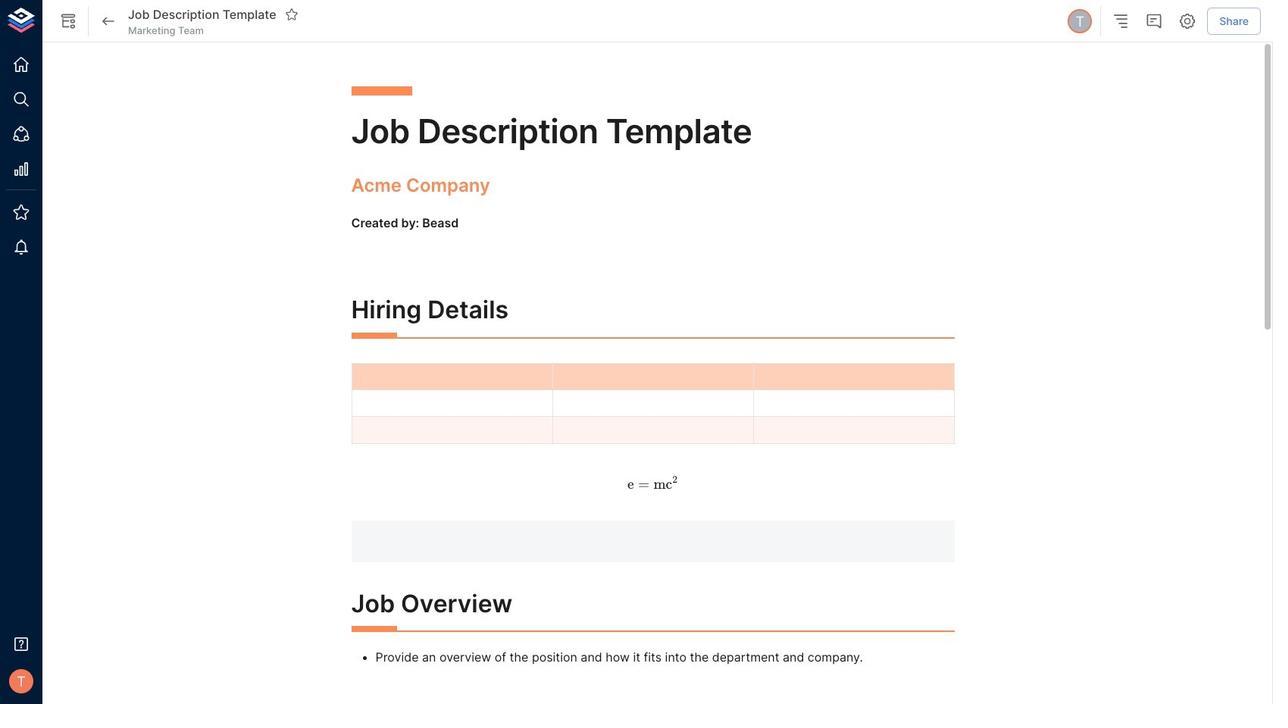 Task type: describe. For each thing, give the bounding box(es) containing it.
comments image
[[1146, 12, 1164, 30]]

show wiki image
[[59, 12, 77, 30]]

settings image
[[1179, 12, 1197, 30]]

go back image
[[99, 12, 118, 30]]



Task type: locate. For each thing, give the bounding box(es) containing it.
favorite image
[[285, 8, 298, 21]]

table of contents image
[[1112, 12, 1131, 30]]



Task type: vqa. For each thing, say whether or not it's contained in the screenshot.
the Choose
no



